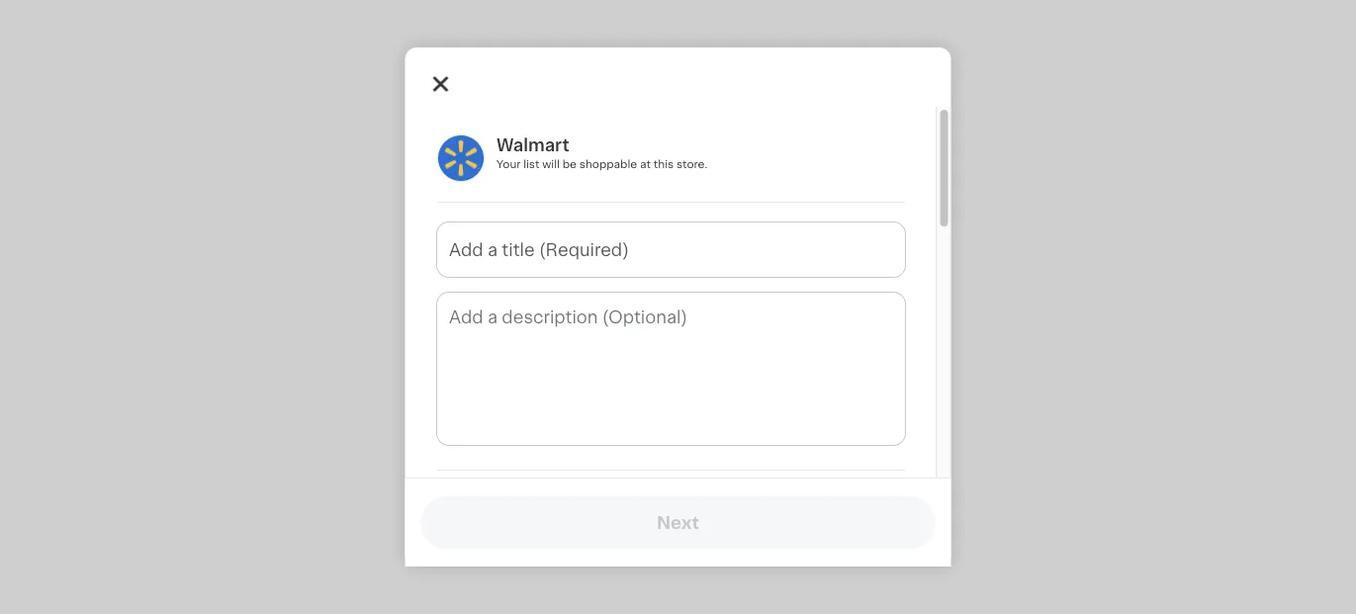 Task type: describe. For each thing, give the bounding box(es) containing it.
list_add_items dialog
[[405, 48, 952, 615]]

walmart
[[496, 137, 569, 154]]

Add a title (Required) text field
[[437, 223, 905, 277]]

walmart your list will be shoppable at this store.
[[496, 137, 707, 170]]

cover
[[481, 498, 521, 512]]

walmart logo image
[[437, 135, 484, 182]]

will
[[542, 159, 560, 170]]



Task type: locate. For each thing, give the bounding box(es) containing it.
1 vertical spatial list
[[625, 498, 646, 512]]

your
[[496, 159, 520, 170]]

add a cover photo to your list
[[437, 498, 646, 512]]

store.
[[676, 159, 707, 170]]

be
[[562, 159, 576, 170]]

list down walmart
[[523, 159, 539, 170]]

shoppable
[[579, 159, 637, 170]]

1 horizontal spatial list
[[625, 498, 646, 512]]

your
[[589, 498, 621, 512]]

add
[[437, 498, 466, 512]]

list right your
[[625, 498, 646, 512]]

this
[[653, 159, 674, 170]]

to
[[570, 498, 585, 512]]

list
[[523, 159, 539, 170], [625, 498, 646, 512]]

0 vertical spatial list
[[523, 159, 539, 170]]

0 horizontal spatial list
[[523, 159, 539, 170]]

None text field
[[437, 293, 905, 445]]

a
[[469, 498, 478, 512]]

list inside walmart your list will be shoppable at this store.
[[523, 159, 539, 170]]

at
[[640, 159, 651, 170]]

photo
[[525, 498, 567, 512]]

none text field inside "list_add_items" "dialog"
[[437, 293, 905, 445]]



Task type: vqa. For each thing, say whether or not it's contained in the screenshot.
to
yes



